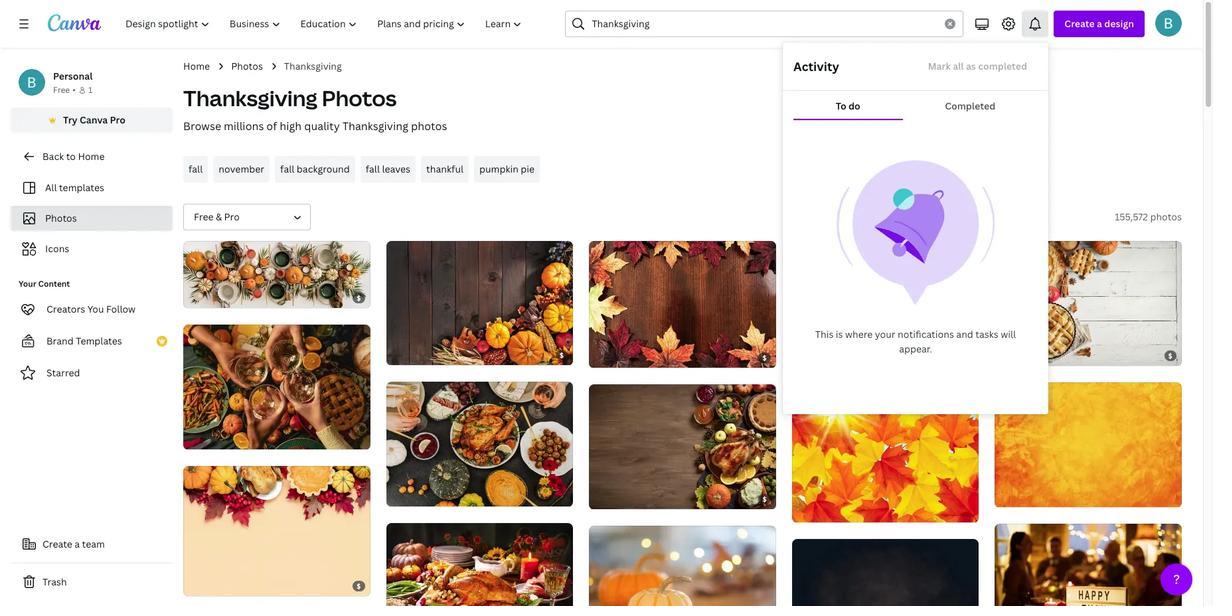 Task type: vqa. For each thing, say whether or not it's contained in the screenshot.
1st Edit
no



Task type: locate. For each thing, give the bounding box(es) containing it.
back to home
[[43, 150, 105, 163]]

0 vertical spatial a
[[1097, 17, 1103, 30]]

free for free & pro
[[194, 211, 214, 223]]

all
[[45, 181, 57, 194]]

thanksgiving background. autumn harvest image
[[792, 540, 979, 606]]

thanksgiving themed backgrounds image
[[589, 526, 776, 606]]

free & pro button
[[183, 204, 311, 230]]

1 vertical spatial a
[[75, 538, 80, 551]]

0 vertical spatial free
[[53, 84, 70, 96]]

free & pro
[[194, 211, 240, 223]]

thankful
[[426, 163, 464, 175]]

create for create a design
[[1065, 17, 1095, 30]]

fall left background
[[280, 163, 295, 175]]

free left &
[[194, 211, 214, 223]]

millions
[[224, 119, 264, 134]]

pumpkin
[[480, 163, 519, 175]]

$
[[357, 294, 361, 303], [560, 351, 564, 360], [1169, 351, 1173, 361], [763, 353, 767, 363], [763, 495, 767, 504], [357, 582, 361, 591]]

cooked food on the table image
[[386, 382, 573, 507]]

1 horizontal spatial fall
[[280, 163, 295, 175]]

fall background link
[[275, 156, 355, 183]]

photos right the 155,572 at the right
[[1151, 211, 1182, 223]]

pro right canva
[[110, 114, 125, 126]]

try
[[63, 114, 77, 126]]

a inside button
[[75, 538, 80, 551]]

back
[[43, 150, 64, 163]]

thanksgiving photos browse millions of high quality thanksgiving photos
[[183, 84, 447, 134]]

photos
[[411, 119, 447, 134], [1151, 211, 1182, 223]]

photos up thankful
[[411, 119, 447, 134]]

mark all as completed
[[928, 60, 1028, 72]]

thanksgiving dinner background image
[[589, 385, 776, 510]]

yellow and orange grunge texture cement or concrete wall banner, image
[[995, 383, 1182, 507]]

photos up icons
[[45, 212, 77, 225]]

create a design button
[[1054, 11, 1145, 37]]

mark all as completed button
[[918, 53, 1038, 80]]

None search field
[[566, 11, 964, 37]]

to do
[[836, 100, 861, 112]]

thanksgiving dinner wine image
[[183, 325, 370, 450]]

0 horizontal spatial fall
[[189, 163, 203, 175]]

icons link
[[19, 236, 165, 262]]

1 horizontal spatial home
[[183, 60, 210, 72]]

as
[[966, 60, 976, 72]]

0 horizontal spatial photos
[[411, 119, 447, 134]]

1 vertical spatial free
[[194, 211, 214, 223]]

1 fall from the left
[[189, 163, 203, 175]]

a left team
[[75, 538, 80, 551]]

1 vertical spatial photos
[[1151, 211, 1182, 223]]

to
[[836, 100, 847, 112]]

top level navigation element
[[117, 11, 534, 37]]

fall
[[189, 163, 203, 175], [280, 163, 295, 175], [366, 163, 380, 175]]

1 horizontal spatial photos
[[231, 60, 263, 72]]

creators
[[46, 303, 85, 315]]

0 horizontal spatial free
[[53, 84, 70, 96]]

a
[[1097, 17, 1103, 30], [75, 538, 80, 551]]

thanksgiving up millions
[[183, 84, 318, 112]]

free inside dropdown button
[[194, 211, 214, 223]]

create left team
[[43, 538, 72, 551]]

thanksgiving
[[284, 60, 342, 72], [183, 84, 318, 112], [343, 119, 408, 134]]

0 horizontal spatial home
[[78, 150, 105, 163]]

team
[[82, 538, 105, 551]]

pro for try canva pro
[[110, 114, 125, 126]]

thankful link
[[421, 156, 469, 183]]

photos link
[[231, 59, 263, 74]]

home right to
[[78, 150, 105, 163]]

1 horizontal spatial create
[[1065, 17, 1095, 30]]

will
[[1001, 328, 1016, 341]]

pro
[[110, 114, 125, 126], [224, 211, 240, 223]]

photos right home link
[[231, 60, 263, 72]]

brad klo image
[[1156, 10, 1182, 37]]

1 vertical spatial pro
[[224, 211, 240, 223]]

thanksgiving image
[[386, 241, 573, 366]]

0 horizontal spatial photos
[[45, 212, 77, 225]]

do
[[849, 100, 861, 112]]

2 horizontal spatial fall
[[366, 163, 380, 175]]

a inside dropdown button
[[1097, 17, 1103, 30]]

is
[[836, 328, 843, 341]]

high
[[280, 119, 302, 134]]

a left design
[[1097, 17, 1103, 30]]

photos inside the thanksgiving photos browse millions of high quality thanksgiving photos
[[322, 84, 397, 112]]

pro inside free & pro dropdown button
[[224, 211, 240, 223]]

1 vertical spatial photos
[[322, 84, 397, 112]]

2 vertical spatial thanksgiving
[[343, 119, 408, 134]]

create inside button
[[43, 538, 72, 551]]

free •
[[53, 84, 76, 96]]

brand templates
[[46, 335, 122, 347]]

pro right &
[[224, 211, 240, 223]]

fall for fall leaves
[[366, 163, 380, 175]]

0 horizontal spatial a
[[75, 538, 80, 551]]

fall table setting for thanksgiving day celebration image
[[183, 241, 370, 308]]

1 vertical spatial thanksgiving
[[183, 84, 318, 112]]

$ for traditional holiday background, thanksgiving image
[[763, 353, 767, 363]]

1 vertical spatial create
[[43, 538, 72, 551]]

free left •
[[53, 84, 70, 96]]

create left design
[[1065, 17, 1095, 30]]

0 vertical spatial create
[[1065, 17, 1095, 30]]

where
[[846, 328, 873, 341]]

0 vertical spatial thanksgiving
[[284, 60, 342, 72]]

thanksgiving up fall leaves
[[343, 119, 408, 134]]

home
[[183, 60, 210, 72], [78, 150, 105, 163]]

fall left the "leaves"
[[366, 163, 380, 175]]

1 horizontal spatial free
[[194, 211, 214, 223]]

fall link
[[183, 156, 208, 183]]

home left photos link
[[183, 60, 210, 72]]

create
[[1065, 17, 1095, 30], [43, 538, 72, 551]]

create a design
[[1065, 17, 1134, 30]]

1 horizontal spatial pro
[[224, 211, 240, 223]]

completed button
[[903, 94, 1038, 119]]

thanksgiving day fall background image
[[183, 466, 370, 596]]

create inside dropdown button
[[1065, 17, 1095, 30]]

$ for thanksgiving image
[[560, 351, 564, 360]]

personal
[[53, 70, 93, 82]]

0 vertical spatial photos
[[411, 119, 447, 134]]

0 horizontal spatial pro
[[110, 114, 125, 126]]

2 fall from the left
[[280, 163, 295, 175]]

1 vertical spatial home
[[78, 150, 105, 163]]

3 fall from the left
[[366, 163, 380, 175]]

completed
[[945, 100, 996, 112]]

brand
[[46, 335, 74, 347]]

155,572 photos
[[1115, 211, 1182, 223]]

0 vertical spatial home
[[183, 60, 210, 72]]

$ for thanksgiving day fall background image
[[357, 582, 361, 591]]

fall inside "link"
[[189, 163, 203, 175]]

Search search field
[[592, 11, 937, 37]]

1 horizontal spatial a
[[1097, 17, 1103, 30]]

pro inside try canva pro "button"
[[110, 114, 125, 126]]

fall down browse
[[189, 163, 203, 175]]

photos
[[231, 60, 263, 72], [322, 84, 397, 112], [45, 212, 77, 225]]

free
[[53, 84, 70, 96], [194, 211, 214, 223]]

0 horizontal spatial create
[[43, 538, 72, 551]]

thanksgiving up the thanksgiving photos browse millions of high quality thanksgiving photos
[[284, 60, 342, 72]]

a for design
[[1097, 17, 1103, 30]]

pumpkin pie
[[480, 163, 535, 175]]

a for team
[[75, 538, 80, 551]]

all templates
[[45, 181, 104, 194]]

creators you follow
[[46, 303, 136, 315]]

2 horizontal spatial photos
[[322, 84, 397, 112]]

photos up quality
[[322, 84, 397, 112]]

0 vertical spatial pro
[[110, 114, 125, 126]]

starred link
[[11, 360, 173, 387]]



Task type: describe. For each thing, give the bounding box(es) containing it.
thanksgiving turkey dinner image
[[386, 524, 573, 606]]

your
[[19, 278, 36, 290]]

try canva pro button
[[11, 108, 173, 133]]

mark
[[928, 60, 951, 72]]

background
[[297, 163, 350, 175]]

1 horizontal spatial photos
[[1151, 211, 1182, 223]]

try canva pro
[[63, 114, 125, 126]]

2 vertical spatial photos
[[45, 212, 77, 225]]

follow
[[106, 303, 136, 315]]

brand templates link
[[11, 328, 173, 355]]

tasks
[[976, 328, 999, 341]]

&
[[216, 211, 222, 223]]

fall leaves link
[[360, 156, 416, 183]]

and
[[957, 328, 974, 341]]

appear.
[[899, 343, 932, 355]]

completed
[[978, 60, 1028, 72]]

fall leaves
[[366, 163, 411, 175]]

thanksgiving for thanksgiving
[[284, 60, 342, 72]]

traditional holiday background, thanksgiving image
[[589, 241, 776, 368]]

creators you follow link
[[11, 296, 173, 323]]

pro for free & pro
[[224, 211, 240, 223]]

november
[[219, 163, 264, 175]]

free for free •
[[53, 84, 70, 96]]

fall for fall background
[[280, 163, 295, 175]]

to
[[66, 150, 76, 163]]

$ for thanksgiving dinner background image
[[763, 495, 767, 504]]

fall for fall
[[189, 163, 203, 175]]

canva
[[80, 114, 108, 126]]

templates
[[76, 335, 122, 347]]

pie
[[521, 163, 535, 175]]

thanksgiving pumpkin and apple various pies image
[[995, 241, 1182, 366]]

0 vertical spatial photos
[[231, 60, 263, 72]]

notifications
[[898, 328, 954, 341]]

november link
[[213, 156, 270, 183]]

of
[[267, 119, 277, 134]]

thanksgiving for thanksgiving photos browse millions of high quality thanksgiving photos
[[183, 84, 318, 112]]

all templates link
[[19, 175, 165, 201]]

create a team button
[[11, 531, 173, 558]]

trash
[[43, 576, 67, 588]]

starred
[[46, 367, 80, 379]]

leaves
[[382, 163, 411, 175]]

a picture of a bell ringing. image
[[836, 160, 996, 306]]

content
[[38, 278, 70, 290]]

design
[[1105, 17, 1134, 30]]

photos inside the thanksgiving photos browse millions of high quality thanksgiving photos
[[411, 119, 447, 134]]

your content
[[19, 278, 70, 290]]

trash link
[[11, 569, 173, 596]]

back to home link
[[11, 143, 173, 170]]

icons
[[45, 242, 69, 255]]

you
[[87, 303, 104, 315]]

this is where your notifications and tasks will appear.
[[816, 328, 1016, 355]]

•
[[73, 84, 76, 96]]

create for create a team
[[43, 538, 72, 551]]

to do button
[[794, 94, 903, 119]]

this
[[816, 328, 834, 341]]

155,572
[[1115, 211, 1148, 223]]

browse
[[183, 119, 221, 134]]

templates
[[59, 181, 104, 194]]

quality
[[304, 119, 340, 134]]

$ for thanksgiving pumpkin and apple various pies image at the right of page
[[1169, 351, 1173, 361]]

home link
[[183, 59, 210, 74]]

$ for fall table setting for thanksgiving day celebration image
[[357, 294, 361, 303]]

happy thanksgiving people! image
[[995, 524, 1182, 606]]

create a team
[[43, 538, 105, 551]]

1
[[88, 84, 93, 96]]

fall background
[[280, 163, 350, 175]]

pumpkin pie link
[[474, 156, 540, 183]]

your
[[875, 328, 896, 341]]

autumn background with pumpkins and fairy lights image
[[792, 241, 979, 366]]

all
[[953, 60, 964, 72]]

activity
[[794, 58, 839, 74]]



